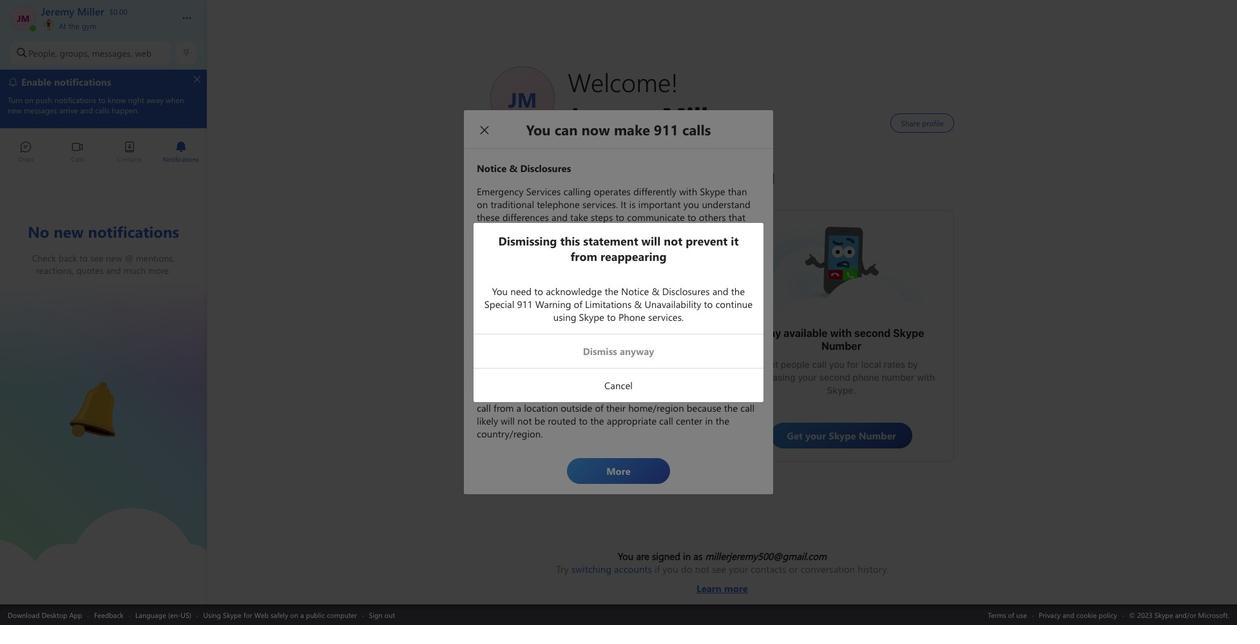Task type: vqa. For each thing, say whether or not it's contained in the screenshot.
features
no



Task type: describe. For each thing, give the bounding box(es) containing it.
available
[[784, 327, 828, 339]]

stay available with second skype number
[[759, 327, 927, 352]]

downloads
[[648, 365, 694, 376]]

skype. inside let people call you for local rates by purchasing your second phone number with skype.
[[827, 385, 856, 396]]

sign out
[[369, 610, 395, 620]]

see
[[712, 563, 727, 576]]

with up 'ups'
[[611, 334, 632, 345]]

you are signed in as
[[618, 550, 705, 563]]

terms
[[988, 610, 1007, 620]]

in
[[683, 550, 691, 563]]

easy meetings with anyone
[[536, 334, 671, 345]]

with inside let people call you for local rates by purchasing your second phone number with skype.
[[917, 372, 935, 383]]

of
[[1008, 610, 1015, 620]]

your inside try switching accounts if you do not see your contacts or conversation history. learn more
[[729, 563, 748, 576]]

bell
[[65, 377, 81, 390]]

for inside let people call you for local rates by purchasing your second phone number with skype.
[[847, 359, 859, 370]]

the for invite
[[545, 353, 558, 364]]

learn more link
[[556, 576, 889, 595]]

terms of use link
[[988, 610, 1027, 620]]

you
[[618, 550, 634, 563]]

use
[[1017, 610, 1027, 620]]

messages,
[[92, 47, 133, 59]]

using skype for web safely on a public computer link
[[203, 610, 357, 620]]

(en-
[[168, 610, 181, 620]]

language (en-us)
[[135, 610, 191, 620]]

people, groups, messages, web button
[[10, 41, 171, 64]]

people
[[781, 359, 810, 370]]

anyone inside the share the invite with anyone even if they aren't on skype. no sign ups or downloads required.
[[607, 353, 637, 364]]

required.
[[584, 378, 623, 389]]

you inside try switching accounts if you do not see your contacts or conversation history. learn more
[[663, 563, 679, 576]]

let
[[765, 359, 779, 370]]

using
[[203, 610, 221, 620]]

your inside let people call you for local rates by purchasing your second phone number with skype.
[[798, 372, 817, 383]]

us)
[[181, 610, 191, 620]]

or inside the share the invite with anyone even if they aren't on skype. no sign ups or downloads required.
[[637, 365, 646, 376]]

terms of use
[[988, 610, 1027, 620]]

stay
[[759, 327, 781, 339]]

people,
[[28, 47, 57, 59]]

on inside the share the invite with anyone even if they aren't on skype. no sign ups or downloads required.
[[540, 365, 550, 376]]

privacy and cookie policy
[[1039, 610, 1118, 620]]

and
[[1063, 610, 1075, 620]]

people, groups, messages, web
[[28, 47, 152, 59]]

second inside stay available with second skype number
[[855, 327, 891, 339]]

sign
[[369, 610, 383, 620]]

or inside try switching accounts if you do not see your contacts or conversation history. learn more
[[789, 563, 798, 576]]

as
[[694, 550, 703, 563]]

accounts
[[614, 563, 652, 576]]

the for gym
[[68, 21, 80, 31]]

conversation
[[801, 563, 855, 576]]

switching accounts link
[[572, 563, 652, 576]]

feedback
[[94, 610, 124, 620]]

by
[[908, 359, 918, 370]]

download desktop app link
[[8, 610, 82, 620]]

switching
[[572, 563, 612, 576]]

0 vertical spatial anyone
[[635, 334, 671, 345]]

public
[[306, 610, 325, 620]]

if inside try switching accounts if you do not see your contacts or conversation history. learn more
[[655, 563, 660, 576]]

no
[[584, 365, 596, 376]]

second inside let people call you for local rates by purchasing your second phone number with skype.
[[819, 372, 851, 383]]

download desktop app
[[8, 610, 82, 620]]

cookie
[[1077, 610, 1097, 620]]

gym
[[82, 21, 97, 31]]

1 vertical spatial skype
[[223, 610, 242, 620]]

history.
[[858, 563, 889, 576]]

skype inside stay available with second skype number
[[893, 327, 925, 339]]

meetings
[[562, 334, 608, 345]]

at the gym button
[[41, 18, 169, 31]]

0 horizontal spatial on
[[290, 610, 298, 620]]

share the invite with anyone even if they aren't on skype. no sign ups or downloads required.
[[512, 353, 697, 389]]



Task type: locate. For each thing, give the bounding box(es) containing it.
skype
[[893, 327, 925, 339], [223, 610, 242, 620]]

call
[[812, 359, 827, 370]]

privacy
[[1039, 610, 1061, 620]]

or
[[637, 365, 646, 376], [789, 563, 798, 576]]

0 horizontal spatial or
[[637, 365, 646, 376]]

on down share
[[540, 365, 550, 376]]

0 vertical spatial the
[[68, 21, 80, 31]]

invite
[[561, 353, 584, 364]]

try switching accounts if you do not see your contacts or conversation history. learn more
[[556, 563, 889, 595]]

on left a
[[290, 610, 298, 620]]

easy
[[536, 334, 559, 345]]

your right "see"
[[729, 563, 748, 576]]

your
[[798, 372, 817, 383], [729, 563, 748, 576]]

do
[[681, 563, 693, 576]]

you
[[829, 359, 845, 370], [663, 563, 679, 576]]

1 horizontal spatial skype
[[893, 327, 925, 339]]

tab list
[[0, 135, 207, 171]]

0 horizontal spatial skype
[[223, 610, 242, 620]]

0 vertical spatial skype.
[[553, 365, 582, 376]]

with
[[830, 327, 852, 339], [611, 334, 632, 345], [586, 353, 604, 364], [917, 372, 935, 383]]

1 vertical spatial your
[[729, 563, 748, 576]]

you left do
[[663, 563, 679, 576]]

they
[[670, 353, 689, 364]]

the down easy
[[545, 353, 558, 364]]

skype. inside the share the invite with anyone even if they aren't on skype. no sign ups or downloads required.
[[553, 365, 582, 376]]

0 horizontal spatial skype.
[[553, 365, 582, 376]]

local
[[862, 359, 882, 370]]

1 vertical spatial for
[[244, 610, 252, 620]]

1 horizontal spatial skype.
[[827, 385, 856, 396]]

sign
[[599, 365, 617, 376]]

1 vertical spatial second
[[819, 372, 851, 383]]

skype.
[[553, 365, 582, 376], [827, 385, 856, 396]]

with up no
[[586, 353, 604, 364]]

0 horizontal spatial you
[[663, 563, 679, 576]]

skype right using
[[223, 610, 242, 620]]

0 horizontal spatial the
[[68, 21, 80, 31]]

you inside let people call you for local rates by purchasing your second phone number with skype.
[[829, 359, 845, 370]]

you right call
[[829, 359, 845, 370]]

try
[[556, 563, 569, 576]]

language
[[135, 610, 166, 620]]

safely
[[271, 610, 288, 620]]

1 horizontal spatial your
[[798, 372, 817, 383]]

whosthis
[[803, 224, 843, 237]]

with up number
[[830, 327, 852, 339]]

1 vertical spatial the
[[545, 353, 558, 364]]

1 horizontal spatial on
[[540, 365, 550, 376]]

skype. down invite
[[553, 365, 582, 376]]

skype up by
[[893, 327, 925, 339]]

web
[[135, 47, 152, 59]]

for
[[847, 359, 859, 370], [244, 610, 252, 620]]

phone
[[853, 372, 880, 383]]

if up downloads
[[662, 353, 668, 364]]

second down call
[[819, 372, 851, 383]]

policy
[[1099, 610, 1118, 620]]

number
[[882, 372, 915, 383]]

1 vertical spatial you
[[663, 563, 679, 576]]

for left local
[[847, 359, 859, 370]]

with inside the share the invite with anyone even if they aren't on skype. no sign ups or downloads required.
[[586, 353, 604, 364]]

0 vertical spatial second
[[855, 327, 891, 339]]

app
[[69, 610, 82, 620]]

1 vertical spatial if
[[655, 563, 660, 576]]

at
[[59, 21, 66, 31]]

the inside button
[[68, 21, 80, 31]]

sign out link
[[369, 610, 395, 620]]

or right contacts
[[789, 563, 798, 576]]

rates
[[884, 359, 906, 370]]

0 vertical spatial or
[[637, 365, 646, 376]]

privacy and cookie policy link
[[1039, 610, 1118, 620]]

contacts
[[751, 563, 787, 576]]

more
[[725, 582, 748, 595]]

1 horizontal spatial you
[[829, 359, 845, 370]]

1 horizontal spatial the
[[545, 353, 558, 364]]

second up local
[[855, 327, 891, 339]]

1 horizontal spatial for
[[847, 359, 859, 370]]

the
[[68, 21, 80, 31], [545, 353, 558, 364]]

learn
[[697, 582, 722, 595]]

0 horizontal spatial your
[[729, 563, 748, 576]]

0 vertical spatial skype
[[893, 327, 925, 339]]

1 vertical spatial on
[[290, 610, 298, 620]]

web
[[254, 610, 269, 620]]

even
[[640, 353, 660, 364]]

1 vertical spatial skype.
[[827, 385, 856, 396]]

0 vertical spatial if
[[662, 353, 668, 364]]

ups
[[619, 365, 635, 376]]

download
[[8, 610, 40, 620]]

not
[[695, 563, 710, 576]]

your down call
[[798, 372, 817, 383]]

1 horizontal spatial or
[[789, 563, 798, 576]]

anyone up 'ups'
[[607, 353, 637, 364]]

purchasing
[[748, 372, 796, 383]]

if inside the share the invite with anyone even if they aren't on skype. no sign ups or downloads required.
[[662, 353, 668, 364]]

let people call you for local rates by purchasing your second phone number with skype.
[[748, 359, 938, 396]]

mansurfer
[[565, 230, 611, 244]]

1 horizontal spatial second
[[855, 327, 891, 339]]

at the gym
[[57, 21, 97, 31]]

or right 'ups'
[[637, 365, 646, 376]]

1 vertical spatial or
[[789, 563, 798, 576]]

for left web
[[244, 610, 252, 620]]

anyone up even
[[635, 334, 671, 345]]

with down by
[[917, 372, 935, 383]]

aren't
[[512, 365, 537, 376]]

1 horizontal spatial if
[[662, 353, 668, 364]]

number
[[822, 340, 862, 352]]

0 vertical spatial on
[[540, 365, 550, 376]]

skype. down phone
[[827, 385, 856, 396]]

computer
[[327, 610, 357, 620]]

signed
[[652, 550, 681, 563]]

second
[[855, 327, 891, 339], [819, 372, 851, 383]]

desktop
[[41, 610, 67, 620]]

0 vertical spatial you
[[829, 359, 845, 370]]

if right the are
[[655, 563, 660, 576]]

the inside the share the invite with anyone even if they aren't on skype. no sign ups or downloads required.
[[545, 353, 558, 364]]

0 vertical spatial for
[[847, 359, 859, 370]]

groups,
[[60, 47, 90, 59]]

0 vertical spatial your
[[798, 372, 817, 383]]

with inside stay available with second skype number
[[830, 327, 852, 339]]

using skype for web safely on a public computer
[[203, 610, 357, 620]]

the right at
[[68, 21, 80, 31]]

1 vertical spatial anyone
[[607, 353, 637, 364]]

out
[[385, 610, 395, 620]]

0 horizontal spatial for
[[244, 610, 252, 620]]

are
[[636, 550, 650, 563]]

if
[[662, 353, 668, 364], [655, 563, 660, 576]]

language (en-us) link
[[135, 610, 191, 620]]

0 horizontal spatial if
[[655, 563, 660, 576]]

0 horizontal spatial second
[[819, 372, 851, 383]]

a
[[300, 610, 304, 620]]

feedback link
[[94, 610, 124, 620]]

share
[[518, 353, 542, 364]]

on
[[540, 365, 550, 376], [290, 610, 298, 620]]



